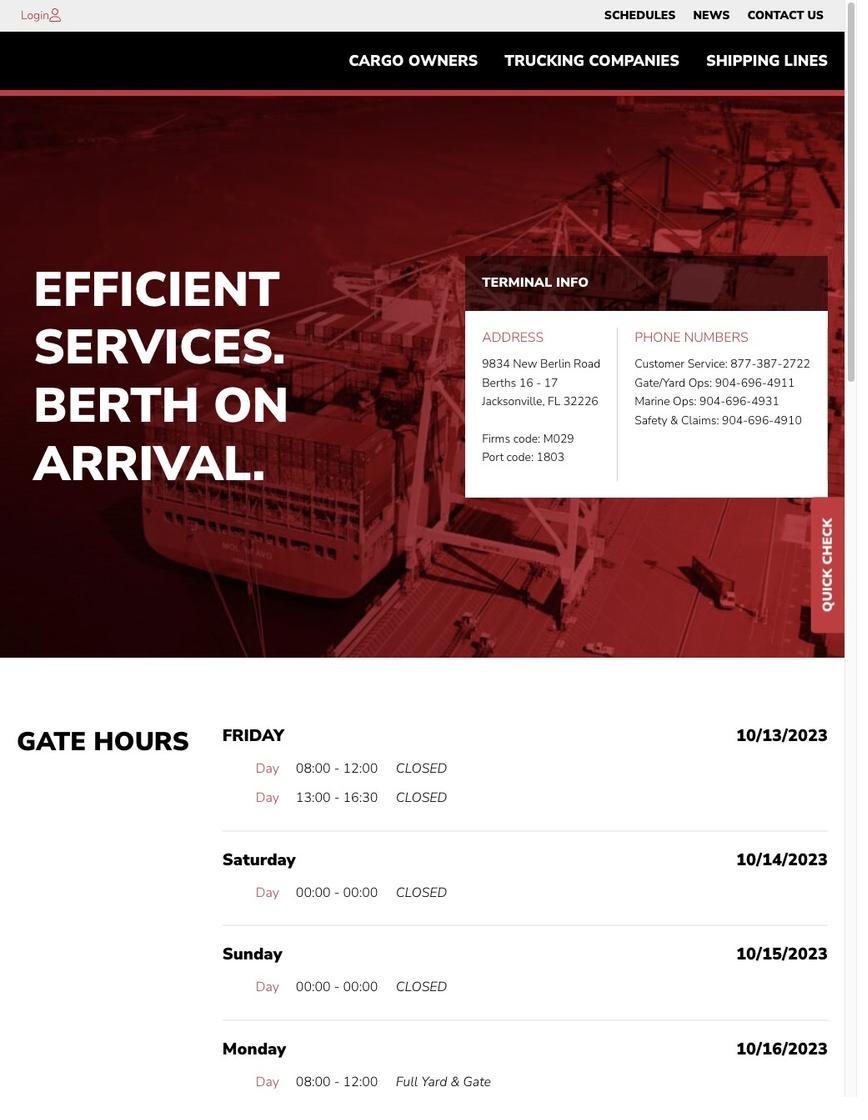 Task type: locate. For each thing, give the bounding box(es) containing it.
1 12:00 from the top
[[343, 759, 378, 778]]

08:00
[[296, 759, 331, 778], [296, 1073, 331, 1091]]

3 day from the top
[[256, 884, 279, 902]]

16:30
[[343, 789, 378, 807]]

1 vertical spatial ops:
[[673, 394, 697, 410]]

efficient services. berth on arrival.
[[33, 257, 289, 497]]

13:00 - 16:30
[[296, 789, 378, 807]]

- inside 9834 new berlin road berths 16 - 17 jacksonville, fl 32226
[[536, 375, 541, 391]]

1 day from the top
[[256, 759, 279, 778]]

gate
[[17, 724, 86, 759], [463, 1073, 491, 1091]]

2 vertical spatial 904-
[[722, 412, 748, 428]]

1 horizontal spatial gate
[[463, 1073, 491, 1091]]

13:00
[[296, 789, 331, 807]]

904- down 877-
[[715, 375, 741, 391]]

yard
[[421, 1073, 447, 1091]]

day down the sunday
[[256, 978, 279, 997]]

road
[[574, 356, 601, 372]]

schedules
[[604, 8, 676, 23]]

& right safety
[[671, 412, 678, 428]]

0 vertical spatial 12:00
[[343, 759, 378, 778]]

day left 13:00
[[256, 789, 279, 807]]

menu bar
[[596, 4, 833, 28], [335, 44, 841, 78]]

2722
[[783, 356, 811, 372]]

0 vertical spatial 00:00 - 00:00
[[296, 884, 378, 902]]

1 08:00 from the top
[[296, 759, 331, 778]]

code:
[[513, 431, 540, 447], [507, 450, 534, 466]]

day for friday
[[256, 759, 279, 778]]

berths
[[482, 375, 516, 391]]

closed
[[396, 759, 447, 778], [396, 789, 447, 807], [396, 884, 447, 902], [396, 978, 447, 997]]

0 vertical spatial 08:00
[[296, 759, 331, 778]]

08:00 for friday
[[296, 759, 331, 778]]

4910
[[774, 412, 802, 428]]

4 closed from the top
[[396, 978, 447, 997]]

day down saturday
[[256, 884, 279, 902]]

saturday
[[222, 849, 296, 871]]

3 closed from the top
[[396, 884, 447, 902]]

ops: down the service: at the top
[[689, 375, 712, 391]]

lines
[[784, 51, 828, 71]]

1 horizontal spatial &
[[671, 412, 678, 428]]

address
[[482, 328, 544, 347]]

quick
[[819, 569, 837, 612]]

&
[[671, 412, 678, 428], [451, 1073, 460, 1091]]

1 vertical spatial 08:00 - 12:00
[[296, 1073, 378, 1091]]

08:00 - 12:00
[[296, 759, 378, 778], [296, 1073, 378, 1091]]

1 vertical spatial menu bar
[[335, 44, 841, 78]]

1 vertical spatial 696-
[[726, 394, 752, 410]]

efficient
[[33, 257, 280, 323]]

login
[[21, 8, 49, 23]]

1 vertical spatial 00:00 - 00:00
[[296, 978, 378, 997]]

& inside 'customer service: 877-387-2722 gate/yard ops: 904-696-4911 marine ops: 904-696-4931 safety & claims: 904-696-4910'
[[671, 412, 678, 428]]

cargo
[[349, 51, 404, 71]]

2 08:00 from the top
[[296, 1073, 331, 1091]]

shipping lines link
[[693, 44, 841, 78]]

numbers
[[684, 328, 749, 347]]

shipping lines
[[706, 51, 828, 71]]

firms
[[482, 431, 510, 447]]

12:00
[[343, 759, 378, 778], [343, 1073, 378, 1091]]

code: right port
[[507, 450, 534, 466]]

08:00 - 12:00 up 13:00 - 16:30 at the bottom left of the page
[[296, 759, 378, 778]]

9834
[[482, 356, 510, 372]]

10/16/2023
[[736, 1038, 828, 1061]]

2 day from the top
[[256, 789, 279, 807]]

1 vertical spatial code:
[[507, 450, 534, 466]]

customer service: 877-387-2722 gate/yard ops: 904-696-4911 marine ops: 904-696-4931 safety & claims: 904-696-4910
[[635, 356, 811, 428]]

08:00 - 12:00 left full
[[296, 1073, 378, 1091]]

quick check link
[[811, 498, 845, 633]]

904- up claims:
[[700, 394, 726, 410]]

387-
[[757, 356, 783, 372]]

arrival.
[[33, 431, 265, 497]]

menu bar down the schedules link
[[335, 44, 841, 78]]

1 vertical spatial 12:00
[[343, 1073, 378, 1091]]

day down monday
[[256, 1073, 279, 1091]]

1 08:00 - 12:00 from the top
[[296, 759, 378, 778]]

port
[[482, 450, 504, 466]]

4931
[[751, 394, 780, 410]]

day
[[256, 759, 279, 778], [256, 789, 279, 807], [256, 884, 279, 902], [256, 978, 279, 997], [256, 1073, 279, 1091]]

0 horizontal spatial &
[[451, 1073, 460, 1091]]

2 00:00 - 00:00 from the top
[[296, 978, 378, 997]]

12:00 up 16:30
[[343, 759, 378, 778]]

& right yard
[[451, 1073, 460, 1091]]

2 12:00 from the top
[[343, 1073, 378, 1091]]

code: up 1803
[[513, 431, 540, 447]]

2 closed from the top
[[396, 789, 447, 807]]

1 closed from the top
[[396, 759, 447, 778]]

1 vertical spatial &
[[451, 1073, 460, 1091]]

1 vertical spatial 08:00
[[296, 1073, 331, 1091]]

2 08:00 - 12:00 from the top
[[296, 1073, 378, 1091]]

0 vertical spatial 08:00 - 12:00
[[296, 759, 378, 778]]

0 vertical spatial code:
[[513, 431, 540, 447]]

4 day from the top
[[256, 978, 279, 997]]

5 day from the top
[[256, 1073, 279, 1091]]

closed for saturday
[[396, 884, 447, 902]]

ops: up claims:
[[673, 394, 697, 410]]

sunday
[[222, 943, 282, 966]]

ops:
[[689, 375, 712, 391], [673, 394, 697, 410]]

us
[[808, 8, 824, 23]]

0 vertical spatial &
[[671, 412, 678, 428]]

- for sunday
[[334, 978, 340, 997]]

904-
[[715, 375, 741, 391], [700, 394, 726, 410], [722, 412, 748, 428]]

0 vertical spatial menu bar
[[596, 4, 833, 28]]

0 vertical spatial gate
[[17, 724, 86, 759]]

trucking companies
[[505, 51, 680, 71]]

check
[[819, 518, 837, 565]]

terminal
[[482, 274, 552, 292]]

menu bar up shipping
[[596, 4, 833, 28]]

1 00:00 - 00:00 from the top
[[296, 884, 378, 902]]

firms code:  m029 port code:  1803
[[482, 431, 574, 466]]

-
[[536, 375, 541, 391], [334, 759, 340, 778], [334, 789, 340, 807], [334, 884, 340, 902], [334, 978, 340, 997], [334, 1073, 340, 1091]]

0 horizontal spatial gate
[[17, 724, 86, 759]]

owners
[[408, 51, 478, 71]]

08:00 - 12:00 for monday
[[296, 1073, 378, 1091]]

00:00 - 00:00
[[296, 884, 378, 902], [296, 978, 378, 997]]

menu bar containing schedules
[[596, 4, 833, 28]]

00:00
[[296, 884, 331, 902], [343, 884, 378, 902], [296, 978, 331, 997], [343, 978, 378, 997]]

696-
[[741, 375, 767, 391], [726, 394, 752, 410], [748, 412, 774, 428]]

904- right claims:
[[722, 412, 748, 428]]

- for saturday
[[334, 884, 340, 902]]

12:00 left full
[[343, 1073, 378, 1091]]

schedules link
[[604, 4, 676, 28]]

day down friday
[[256, 759, 279, 778]]

services.
[[33, 315, 286, 381]]



Task type: describe. For each thing, give the bounding box(es) containing it.
hours
[[94, 724, 189, 759]]

m029
[[543, 431, 574, 447]]

companies
[[589, 51, 680, 71]]

news
[[693, 8, 730, 23]]

phone numbers
[[635, 328, 749, 347]]

berth
[[33, 373, 199, 439]]

gate hours
[[17, 724, 189, 759]]

0 vertical spatial ops:
[[689, 375, 712, 391]]

full yard & gate
[[396, 1073, 491, 1091]]

08:00 - 12:00 for friday
[[296, 759, 378, 778]]

- for friday
[[334, 759, 340, 778]]

full
[[396, 1073, 418, 1091]]

news link
[[693, 4, 730, 28]]

fl
[[548, 394, 561, 410]]

service:
[[688, 356, 728, 372]]

friday
[[222, 724, 284, 747]]

0 vertical spatial 696-
[[741, 375, 767, 391]]

info
[[556, 274, 589, 292]]

10/15/2023
[[736, 943, 828, 966]]

12:00 for friday
[[343, 759, 378, 778]]

contact us link
[[747, 4, 824, 28]]

phone
[[635, 328, 681, 347]]

claims:
[[681, 412, 719, 428]]

day for sunday
[[256, 978, 279, 997]]

contact us
[[747, 8, 824, 23]]

terminal info
[[482, 274, 589, 292]]

00:00 - 00:00 for saturday
[[296, 884, 378, 902]]

08:00 for monday
[[296, 1073, 331, 1091]]

1803
[[537, 450, 565, 466]]

trucking
[[505, 51, 585, 71]]

00:00 - 00:00 for sunday
[[296, 978, 378, 997]]

customer
[[635, 356, 685, 372]]

gate/yard
[[635, 375, 686, 391]]

16
[[519, 375, 533, 391]]

safety
[[635, 412, 668, 428]]

day for monday
[[256, 1073, 279, 1091]]

10/14/2023
[[736, 849, 828, 871]]

closed for friday
[[396, 759, 447, 778]]

32226
[[563, 394, 598, 410]]

contact
[[747, 8, 804, 23]]

9834 new berlin road berths 16 - 17 jacksonville, fl 32226
[[482, 356, 601, 410]]

menu bar containing cargo owners
[[335, 44, 841, 78]]

cargo owners link
[[335, 44, 491, 78]]

cargo owners
[[349, 51, 478, 71]]

monday
[[222, 1038, 286, 1061]]

877-
[[731, 356, 757, 372]]

marine
[[635, 394, 670, 410]]

trucking companies link
[[491, 44, 693, 78]]

4911
[[767, 375, 795, 391]]

quick check
[[819, 518, 837, 612]]

new
[[513, 356, 537, 372]]

login link
[[21, 8, 49, 23]]

shipping
[[706, 51, 780, 71]]

user image
[[49, 8, 61, 22]]

- for monday
[[334, 1073, 340, 1091]]

1 vertical spatial 904-
[[700, 394, 726, 410]]

0 vertical spatial 904-
[[715, 375, 741, 391]]

on
[[213, 373, 289, 439]]

10/13/2023
[[736, 724, 828, 747]]

closed for sunday
[[396, 978, 447, 997]]

berlin
[[540, 356, 571, 372]]

2 vertical spatial 696-
[[748, 412, 774, 428]]

day for saturday
[[256, 884, 279, 902]]

jacksonville,
[[482, 394, 545, 410]]

1 vertical spatial gate
[[463, 1073, 491, 1091]]

12:00 for monday
[[343, 1073, 378, 1091]]

17
[[544, 375, 558, 391]]



Task type: vqa. For each thing, say whether or not it's contained in the screenshot.


